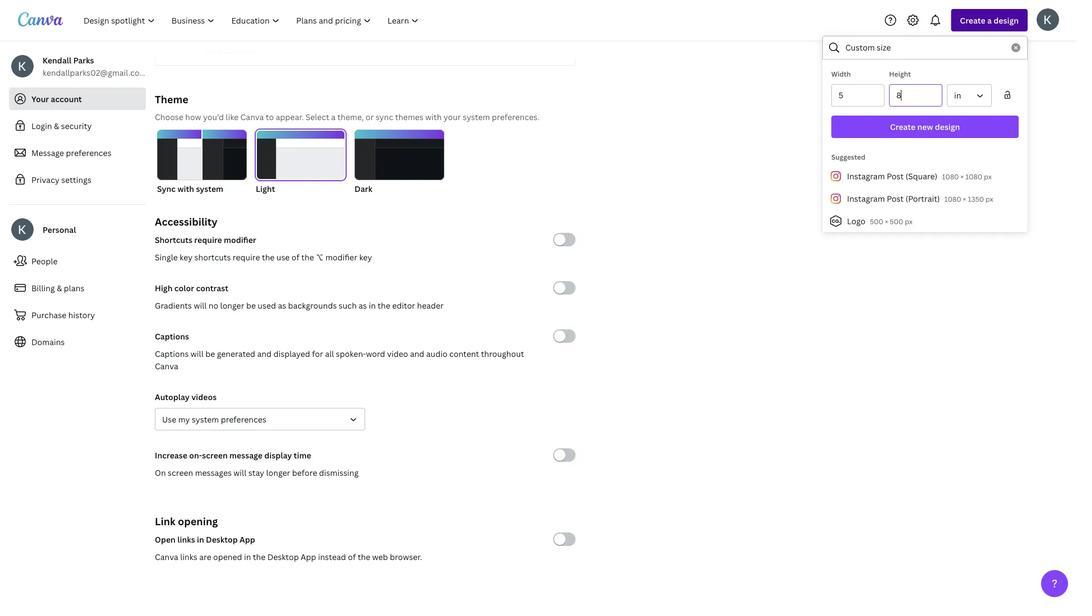 Task type: describe. For each thing, give the bounding box(es) containing it.
in up the are
[[197, 534, 204, 545]]

× for (portrait)
[[963, 194, 966, 204]]

audio
[[426, 348, 448, 359]]

high
[[155, 283, 173, 293]]

px inside logo 500 × 500 px
[[905, 217, 913, 226]]

shortcuts
[[155, 234, 192, 245]]

display
[[264, 450, 292, 460]]

login
[[31, 120, 52, 131]]

sync
[[376, 111, 393, 122]]

create new design
[[890, 121, 960, 132]]

use
[[277, 252, 290, 262]]

message preferences
[[31, 147, 111, 158]]

use
[[162, 414, 176, 425]]

before
[[292, 467, 317, 478]]

your
[[31, 93, 49, 104]]

no
[[209, 300, 218, 311]]

1 horizontal spatial screen
[[202, 450, 228, 460]]

0 vertical spatial require
[[194, 234, 222, 245]]

list containing instagram post (square)
[[823, 165, 1028, 232]]

suggested
[[832, 152, 866, 162]]

kendall parks image
[[1037, 8, 1059, 31]]

× for (square)
[[961, 172, 964, 181]]

the left ⌥
[[302, 252, 314, 262]]

login & security
[[31, 120, 92, 131]]

kendall parks
[[205, 45, 255, 55]]

or
[[366, 111, 374, 122]]

appear.
[[276, 111, 304, 122]]

domains link
[[9, 331, 146, 353]]

gradients will no longer be used as backgrounds such as in the editor header
[[155, 300, 444, 311]]

opening
[[178, 514, 218, 528]]

2 vertical spatial canva
[[155, 551, 178, 562]]

domains
[[31, 336, 65, 347]]

on-
[[189, 450, 202, 460]]

messages
[[195, 467, 232, 478]]

px for (portrait)
[[986, 194, 994, 204]]

px for (square)
[[984, 172, 992, 181]]

logo
[[847, 216, 866, 226]]

web
[[372, 551, 388, 562]]

create for create a design
[[960, 15, 986, 26]]

1080 up 1350
[[966, 172, 983, 181]]

increase
[[155, 450, 187, 460]]

purchase history link
[[9, 304, 146, 326]]

open links in desktop app
[[155, 534, 255, 545]]

design for create new design
[[935, 121, 960, 132]]

kendall for kendall parks
[[205, 45, 233, 55]]

create a design button
[[951, 9, 1028, 31]]

0 horizontal spatial longer
[[220, 300, 244, 311]]

post for (portrait)
[[887, 193, 904, 204]]

instead
[[318, 551, 346, 562]]

purchase history
[[31, 309, 95, 320]]

0 vertical spatial desktop
[[206, 534, 238, 545]]

system for use my system preferences
[[192, 414, 219, 425]]

2 as from the left
[[359, 300, 367, 311]]

system for sync with system
[[196, 183, 223, 194]]

select
[[306, 111, 329, 122]]

people
[[31, 256, 58, 266]]

the left editor
[[378, 300, 390, 311]]

Sync with system button
[[157, 130, 247, 195]]

autoplay videos
[[155, 391, 217, 402]]

header
[[417, 300, 444, 311]]

the left web
[[358, 551, 370, 562]]

theme choose how you'd like canva to appear. select a theme, or sync themes with your system preferences.
[[155, 92, 540, 122]]

Use my system preferences button
[[155, 408, 365, 430]]

time
[[294, 450, 311, 460]]

contrast
[[196, 283, 228, 293]]

privacy
[[31, 174, 59, 185]]

content
[[449, 348, 479, 359]]

autoplay
[[155, 391, 190, 402]]

such
[[339, 300, 357, 311]]

⌥
[[316, 252, 324, 262]]

browser.
[[390, 551, 422, 562]]

in right such
[[369, 300, 376, 311]]

& for billing
[[57, 283, 62, 293]]

instagram for instagram post (square)
[[847, 171, 885, 182]]

instagram post (portrait) 1080 × 1350 px
[[847, 193, 994, 204]]

personal
[[43, 224, 76, 235]]

like
[[226, 111, 239, 122]]

height
[[889, 69, 911, 79]]

captions for captions will be generated and displayed for all spoken-word video and audio content throughout canva
[[155, 348, 189, 359]]

account
[[51, 93, 82, 104]]

gradients
[[155, 300, 192, 311]]

high color contrast
[[155, 283, 228, 293]]

in inside button
[[955, 90, 962, 101]]

people link
[[9, 250, 146, 272]]

1 vertical spatial modifier
[[326, 252, 357, 262]]

theme
[[155, 92, 188, 106]]

link
[[155, 514, 175, 528]]

privacy settings link
[[9, 168, 146, 191]]

create new design button
[[832, 116, 1019, 138]]

top level navigation element
[[76, 9, 428, 31]]

0 vertical spatial of
[[292, 252, 300, 262]]

a inside dropdown button
[[988, 15, 992, 26]]

(portrait)
[[906, 193, 940, 204]]

all
[[325, 348, 334, 359]]

shortcuts
[[195, 252, 231, 262]]

1 as from the left
[[278, 300, 286, 311]]

privacy settings
[[31, 174, 91, 185]]

Dark button
[[355, 130, 444, 195]]

login & security link
[[9, 114, 146, 137]]

themes
[[395, 111, 424, 122]]

used
[[258, 300, 276, 311]]

dark
[[355, 183, 373, 194]]

1 vertical spatial desktop
[[268, 551, 299, 562]]

0 horizontal spatial modifier
[[224, 234, 256, 245]]

canva links are opened in the desktop app instead of the web browser.
[[155, 551, 422, 562]]

new
[[918, 121, 933, 132]]

light
[[256, 183, 275, 194]]

billing & plans link
[[9, 277, 146, 299]]

will for be
[[191, 348, 204, 359]]

1080 for instagram post (portrait)
[[945, 194, 962, 204]]

preferences inside button
[[221, 414, 266, 425]]

shortcuts require modifier
[[155, 234, 256, 245]]

your account
[[31, 93, 82, 104]]

my
[[178, 414, 190, 425]]

on screen messages will stay longer before dismissing
[[155, 467, 359, 478]]



Task type: vqa. For each thing, say whether or not it's contained in the screenshot.


Task type: locate. For each thing, give the bounding box(es) containing it.
1 vertical spatial design
[[935, 121, 960, 132]]

parks inside the kendall parks kendallparks02@gmail.com
[[73, 55, 94, 65]]

history
[[68, 309, 95, 320]]

be left the generated
[[205, 348, 215, 359]]

0 vertical spatial longer
[[220, 300, 244, 311]]

1080 for instagram post (square)
[[942, 172, 959, 181]]

0 vertical spatial instagram
[[847, 171, 885, 182]]

kendallparks02@gmail.com
[[43, 67, 147, 78]]

parks for kendall parks
[[235, 45, 255, 55]]

create inside button
[[890, 121, 916, 132]]

screen
[[202, 450, 228, 460], [168, 467, 193, 478]]

security
[[61, 120, 92, 131]]

1 horizontal spatial modifier
[[326, 252, 357, 262]]

parks up kendallparks02@gmail.com
[[73, 55, 94, 65]]

canva up autoplay
[[155, 361, 178, 371]]

kendall down top level navigation element on the top left of the page
[[205, 45, 233, 55]]

plans
[[64, 283, 84, 293]]

a
[[988, 15, 992, 26], [331, 111, 336, 122]]

system right my
[[192, 414, 219, 425]]

1 vertical spatial post
[[887, 193, 904, 204]]

post for (square)
[[887, 171, 904, 182]]

0 horizontal spatial create
[[890, 121, 916, 132]]

longer right no
[[220, 300, 244, 311]]

1 instagram from the top
[[847, 171, 885, 182]]

post
[[887, 171, 904, 182], [887, 193, 904, 204]]

be inside captions will be generated and displayed for all spoken-word video and audio content throughout canva
[[205, 348, 215, 359]]

with inside button
[[178, 183, 194, 194]]

in right opened
[[244, 551, 251, 562]]

1 vertical spatial &
[[57, 283, 62, 293]]

0 horizontal spatial kendall
[[43, 55, 71, 65]]

px inside instagram post (portrait) 1080 × 1350 px
[[986, 194, 994, 204]]

1 vertical spatial canva
[[155, 361, 178, 371]]

1 vertical spatial system
[[196, 183, 223, 194]]

500 right logo
[[870, 217, 884, 226]]

Light button
[[256, 130, 346, 195]]

require
[[194, 234, 222, 245], [233, 252, 260, 262]]

0 horizontal spatial as
[[278, 300, 286, 311]]

0 horizontal spatial with
[[178, 183, 194, 194]]

0 vertical spatial app
[[240, 534, 255, 545]]

1 captions from the top
[[155, 331, 189, 341]]

1 horizontal spatial desktop
[[268, 551, 299, 562]]

will left stay
[[234, 467, 247, 478]]

Search search field
[[846, 37, 1005, 58]]

require up shortcuts
[[194, 234, 222, 245]]

captions will be generated and displayed for all spoken-word video and audio content throughout canva
[[155, 348, 524, 371]]

captions
[[155, 331, 189, 341], [155, 348, 189, 359]]

will left the generated
[[191, 348, 204, 359]]

1 vertical spatial create
[[890, 121, 916, 132]]

0 horizontal spatial desktop
[[206, 534, 238, 545]]

system inside button
[[192, 414, 219, 425]]

how
[[185, 111, 201, 122]]

0 horizontal spatial key
[[180, 252, 193, 262]]

0 horizontal spatial of
[[292, 252, 300, 262]]

1 horizontal spatial a
[[988, 15, 992, 26]]

screen down increase
[[168, 467, 193, 478]]

px
[[984, 172, 992, 181], [986, 194, 994, 204], [905, 217, 913, 226]]

× right logo
[[885, 217, 889, 226]]

message
[[230, 450, 263, 460]]

0 horizontal spatial 500
[[870, 217, 884, 226]]

1 vertical spatial px
[[986, 194, 994, 204]]

1 vertical spatial instagram
[[847, 193, 885, 204]]

use my system preferences
[[162, 414, 266, 425]]

sync with system
[[157, 183, 223, 194]]

& left plans
[[57, 283, 62, 293]]

longer
[[220, 300, 244, 311], [266, 467, 290, 478]]

with right 'sync'
[[178, 183, 194, 194]]

1 horizontal spatial app
[[301, 551, 316, 562]]

desktop left instead on the bottom left of the page
[[268, 551, 299, 562]]

require right shortcuts
[[233, 252, 260, 262]]

2 captions from the top
[[155, 348, 189, 359]]

1080
[[942, 172, 959, 181], [966, 172, 983, 181], [945, 194, 962, 204]]

key right ⌥
[[359, 252, 372, 262]]

0 horizontal spatial and
[[257, 348, 272, 359]]

will left no
[[194, 300, 207, 311]]

message preferences link
[[9, 141, 146, 164]]

billing & plans
[[31, 283, 84, 293]]

billing
[[31, 283, 55, 293]]

1 vertical spatial preferences
[[221, 414, 266, 425]]

1 vertical spatial ×
[[963, 194, 966, 204]]

Height number field
[[897, 85, 935, 106]]

links for are
[[180, 551, 197, 562]]

1 500 from the left
[[870, 217, 884, 226]]

0 vertical spatial design
[[994, 15, 1019, 26]]

canva down open
[[155, 551, 178, 562]]

throughout
[[481, 348, 524, 359]]

1 vertical spatial links
[[180, 551, 197, 562]]

1 key from the left
[[180, 252, 193, 262]]

width
[[832, 69, 851, 79]]

preferences
[[66, 147, 111, 158], [221, 414, 266, 425]]

and
[[257, 348, 272, 359], [410, 348, 424, 359]]

1 horizontal spatial preferences
[[221, 414, 266, 425]]

1 horizontal spatial be
[[246, 300, 256, 311]]

in right "height" "number field"
[[955, 90, 962, 101]]

increase on-screen message display time
[[155, 450, 311, 460]]

links left the are
[[180, 551, 197, 562]]

instagram down suggested in the right top of the page
[[847, 171, 885, 182]]

1 horizontal spatial design
[[994, 15, 1019, 26]]

logo 500 × 500 px
[[847, 216, 913, 226]]

0 vertical spatial system
[[463, 111, 490, 122]]

as right 'used'
[[278, 300, 286, 311]]

captions down gradients
[[155, 331, 189, 341]]

0 horizontal spatial preferences
[[66, 147, 111, 158]]

1 vertical spatial screen
[[168, 467, 193, 478]]

generated
[[217, 348, 255, 359]]

of right instead on the bottom left of the page
[[348, 551, 356, 562]]

1080 left 1350
[[945, 194, 962, 204]]

kendall parks kendallparks02@gmail.com
[[43, 55, 147, 78]]

1 vertical spatial captions
[[155, 348, 189, 359]]

post up logo 500 × 500 px
[[887, 193, 904, 204]]

& right login
[[54, 120, 59, 131]]

2 instagram from the top
[[847, 193, 885, 204]]

1 vertical spatial a
[[331, 111, 336, 122]]

1080 inside instagram post (portrait) 1080 × 1350 px
[[945, 194, 962, 204]]

link opening
[[155, 514, 218, 528]]

you'd
[[203, 111, 224, 122]]

500 down instagram post (portrait) 1080 × 1350 px
[[890, 217, 904, 226]]

app left instead on the bottom left of the page
[[301, 551, 316, 562]]

links for in
[[177, 534, 195, 545]]

× inside instagram post (portrait) 1080 × 1350 px
[[963, 194, 966, 204]]

0 vertical spatial px
[[984, 172, 992, 181]]

&
[[54, 120, 59, 131], [57, 283, 62, 293]]

screen up "messages"
[[202, 450, 228, 460]]

px inside instagram post (square) 1080 × 1080 px
[[984, 172, 992, 181]]

2 vertical spatial will
[[234, 467, 247, 478]]

0 vertical spatial modifier
[[224, 234, 256, 245]]

Units: in button
[[947, 84, 992, 107]]

videos
[[191, 391, 217, 402]]

theme,
[[338, 111, 364, 122]]

will for no
[[194, 300, 207, 311]]

instagram
[[847, 171, 885, 182], [847, 193, 885, 204]]

purchase
[[31, 309, 66, 320]]

design right new
[[935, 121, 960, 132]]

parks
[[235, 45, 255, 55], [73, 55, 94, 65]]

color
[[174, 283, 194, 293]]

instagram up logo
[[847, 193, 885, 204]]

0 vertical spatial preferences
[[66, 147, 111, 158]]

parks down top level navigation element on the top left of the page
[[235, 45, 255, 55]]

create inside dropdown button
[[960, 15, 986, 26]]

1 horizontal spatial require
[[233, 252, 260, 262]]

1 vertical spatial with
[[178, 183, 194, 194]]

1 vertical spatial app
[[301, 551, 316, 562]]

1080 right (square)
[[942, 172, 959, 181]]

list
[[823, 165, 1028, 232]]

captions for captions
[[155, 331, 189, 341]]

1 horizontal spatial create
[[960, 15, 986, 26]]

will inside captions will be generated and displayed for all spoken-word video and audio content throughout canva
[[191, 348, 204, 359]]

0 vertical spatial post
[[887, 171, 904, 182]]

0 horizontal spatial app
[[240, 534, 255, 545]]

instagram post (square) 1080 × 1080 px
[[847, 171, 992, 182]]

sync
[[157, 183, 176, 194]]

0 horizontal spatial a
[[331, 111, 336, 122]]

captions up autoplay
[[155, 348, 189, 359]]

parks for kendall parks kendallparks02@gmail.com
[[73, 55, 94, 65]]

1 horizontal spatial 500
[[890, 217, 904, 226]]

kendall inside the kendall parks kendallparks02@gmail.com
[[43, 55, 71, 65]]

preferences down login & security link
[[66, 147, 111, 158]]

create left new
[[890, 121, 916, 132]]

2 and from the left
[[410, 348, 424, 359]]

message
[[31, 147, 64, 158]]

design inside create new design button
[[935, 121, 960, 132]]

1 vertical spatial will
[[191, 348, 204, 359]]

the
[[262, 252, 275, 262], [302, 252, 314, 262], [378, 300, 390, 311], [253, 551, 266, 562], [358, 551, 370, 562]]

your account link
[[9, 88, 146, 110]]

× right (square)
[[961, 172, 964, 181]]

as
[[278, 300, 286, 311], [359, 300, 367, 311]]

links
[[177, 534, 195, 545], [180, 551, 197, 562]]

0 vertical spatial links
[[177, 534, 195, 545]]

0 vertical spatial captions
[[155, 331, 189, 341]]

& for login
[[54, 120, 59, 131]]

0 vertical spatial canva
[[240, 111, 264, 122]]

the right opened
[[253, 551, 266, 562]]

0 vertical spatial will
[[194, 300, 207, 311]]

1 horizontal spatial as
[[359, 300, 367, 311]]

0 horizontal spatial screen
[[168, 467, 193, 478]]

with
[[425, 111, 442, 122], [178, 183, 194, 194]]

0 horizontal spatial be
[[205, 348, 215, 359]]

1 horizontal spatial kendall
[[205, 45, 233, 55]]

accessibility
[[155, 215, 218, 228]]

the left the use
[[262, 252, 275, 262]]

1 vertical spatial longer
[[266, 467, 290, 478]]

open
[[155, 534, 176, 545]]

design
[[994, 15, 1019, 26], [935, 121, 960, 132]]

canva
[[240, 111, 264, 122], [155, 361, 178, 371], [155, 551, 178, 562]]

kendall up your account
[[43, 55, 71, 65]]

are
[[199, 551, 211, 562]]

with left your
[[425, 111, 442, 122]]

1 vertical spatial of
[[348, 551, 356, 562]]

create up search search field
[[960, 15, 986, 26]]

system up accessibility
[[196, 183, 223, 194]]

2 key from the left
[[359, 252, 372, 262]]

0 vertical spatial be
[[246, 300, 256, 311]]

be left 'used'
[[246, 300, 256, 311]]

0 vertical spatial screen
[[202, 450, 228, 460]]

dismissing
[[319, 467, 359, 478]]

1 horizontal spatial longer
[[266, 467, 290, 478]]

Width number field
[[839, 85, 878, 106]]

1 horizontal spatial and
[[410, 348, 424, 359]]

500
[[870, 217, 884, 226], [890, 217, 904, 226]]

0 horizontal spatial require
[[194, 234, 222, 245]]

2 vertical spatial system
[[192, 414, 219, 425]]

with inside theme choose how you'd like canva to appear. select a theme, or sync themes with your system preferences.
[[425, 111, 442, 122]]

1 vertical spatial be
[[205, 348, 215, 359]]

1 horizontal spatial of
[[348, 551, 356, 562]]

0 vertical spatial ×
[[961, 172, 964, 181]]

1 horizontal spatial with
[[425, 111, 442, 122]]

1 horizontal spatial key
[[359, 252, 372, 262]]

×
[[961, 172, 964, 181], [963, 194, 966, 204], [885, 217, 889, 226]]

canva inside theme choose how you'd like canva to appear. select a theme, or sync themes with your system preferences.
[[240, 111, 264, 122]]

of right the use
[[292, 252, 300, 262]]

preferences up message
[[221, 414, 266, 425]]

system
[[463, 111, 490, 122], [196, 183, 223, 194], [192, 414, 219, 425]]

single
[[155, 252, 178, 262]]

post left (square)
[[887, 171, 904, 182]]

1 horizontal spatial parks
[[235, 45, 255, 55]]

1 and from the left
[[257, 348, 272, 359]]

0 vertical spatial with
[[425, 111, 442, 122]]

on
[[155, 467, 166, 478]]

design for create a design
[[994, 15, 1019, 26]]

0 vertical spatial create
[[960, 15, 986, 26]]

system inside theme choose how you'd like canva to appear. select a theme, or sync themes with your system preferences.
[[463, 111, 490, 122]]

2 post from the top
[[887, 193, 904, 204]]

system right your
[[463, 111, 490, 122]]

captions inside captions will be generated and displayed for all spoken-word video and audio content throughout canva
[[155, 348, 189, 359]]

to
[[266, 111, 274, 122]]

settings
[[61, 174, 91, 185]]

2 vertical spatial ×
[[885, 217, 889, 226]]

modifier up the single key shortcuts require the use of the ⌥ modifier key
[[224, 234, 256, 245]]

desktop up opened
[[206, 534, 238, 545]]

instagram for instagram post (portrait)
[[847, 193, 885, 204]]

0 vertical spatial &
[[54, 120, 59, 131]]

0 horizontal spatial design
[[935, 121, 960, 132]]

modifier right ⌥
[[326, 252, 357, 262]]

a inside theme choose how you'd like canva to appear. select a theme, or sync themes with your system preferences.
[[331, 111, 336, 122]]

× inside logo 500 × 500 px
[[885, 217, 889, 226]]

links down link opening
[[177, 534, 195, 545]]

in
[[955, 90, 962, 101], [369, 300, 376, 311], [197, 534, 204, 545], [244, 551, 251, 562]]

0 vertical spatial a
[[988, 15, 992, 26]]

kendall for kendall parks kendallparks02@gmail.com
[[43, 55, 71, 65]]

1 post from the top
[[887, 171, 904, 182]]

canva inside captions will be generated and displayed for all spoken-word video and audio content throughout canva
[[155, 361, 178, 371]]

longer down display at the left of the page
[[266, 467, 290, 478]]

0 horizontal spatial parks
[[73, 55, 94, 65]]

be
[[246, 300, 256, 311], [205, 348, 215, 359]]

and right video on the bottom of page
[[410, 348, 424, 359]]

for
[[312, 348, 323, 359]]

canva left to
[[240, 111, 264, 122]]

design inside create a design dropdown button
[[994, 15, 1019, 26]]

key right single
[[180, 252, 193, 262]]

system inside button
[[196, 183, 223, 194]]

as right such
[[359, 300, 367, 311]]

create a design
[[960, 15, 1019, 26]]

app up opened
[[240, 534, 255, 545]]

× inside instagram post (square) 1080 × 1080 px
[[961, 172, 964, 181]]

create
[[960, 15, 986, 26], [890, 121, 916, 132]]

(square)
[[906, 171, 938, 182]]

displayed
[[274, 348, 310, 359]]

1 vertical spatial require
[[233, 252, 260, 262]]

design left the 'kendall parks' icon
[[994, 15, 1019, 26]]

and left displayed
[[257, 348, 272, 359]]

2 500 from the left
[[890, 217, 904, 226]]

create for create new design
[[890, 121, 916, 132]]

× left 1350
[[963, 194, 966, 204]]

2 vertical spatial px
[[905, 217, 913, 226]]



